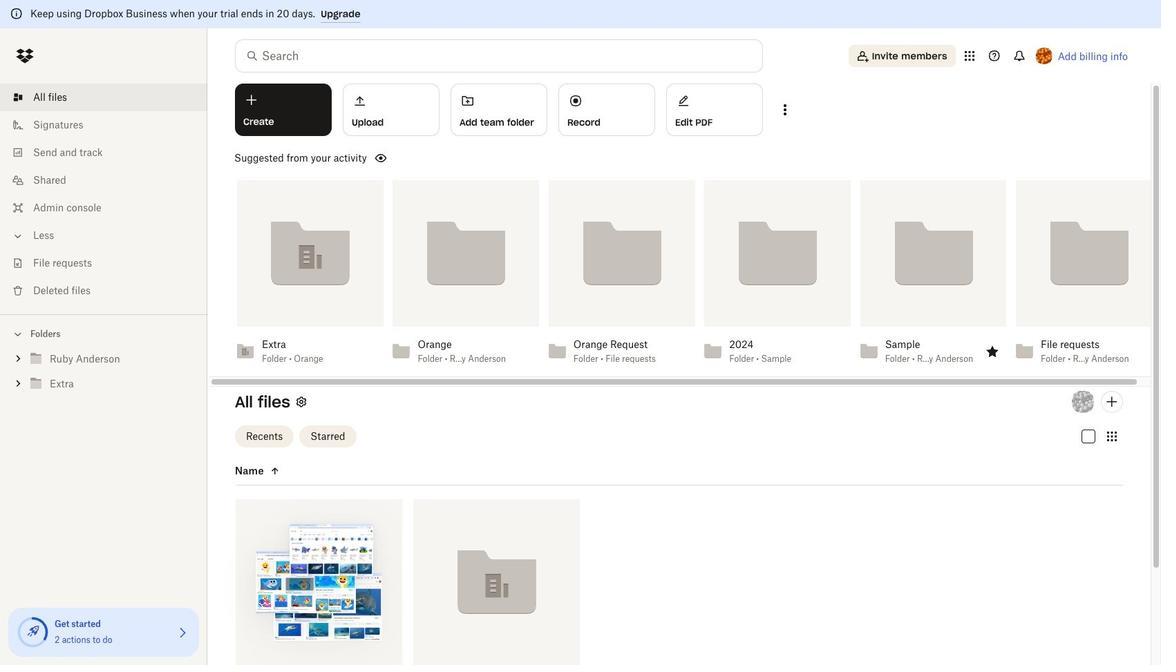 Task type: vqa. For each thing, say whether or not it's contained in the screenshot.
'December 2023 41 items' at left
no



Task type: describe. For each thing, give the bounding box(es) containing it.
team member folder, ruby anderson row
[[236, 500, 402, 666]]

ruby anderson image
[[1072, 391, 1094, 413]]

add team members image
[[1104, 394, 1120, 410]]

dropbox image
[[11, 42, 39, 70]]

team shared folder, extra row
[[413, 500, 580, 666]]



Task type: locate. For each thing, give the bounding box(es) containing it.
group
[[0, 344, 207, 407]]

folder settings image
[[293, 394, 310, 410]]

list
[[0, 75, 207, 315]]

list item
[[0, 84, 207, 111]]

account menu image
[[1036, 48, 1052, 64]]

Search in folder "Dropbox" text field
[[262, 48, 734, 64]]

alert
[[0, 0, 1161, 28]]

less image
[[11, 229, 25, 243]]



